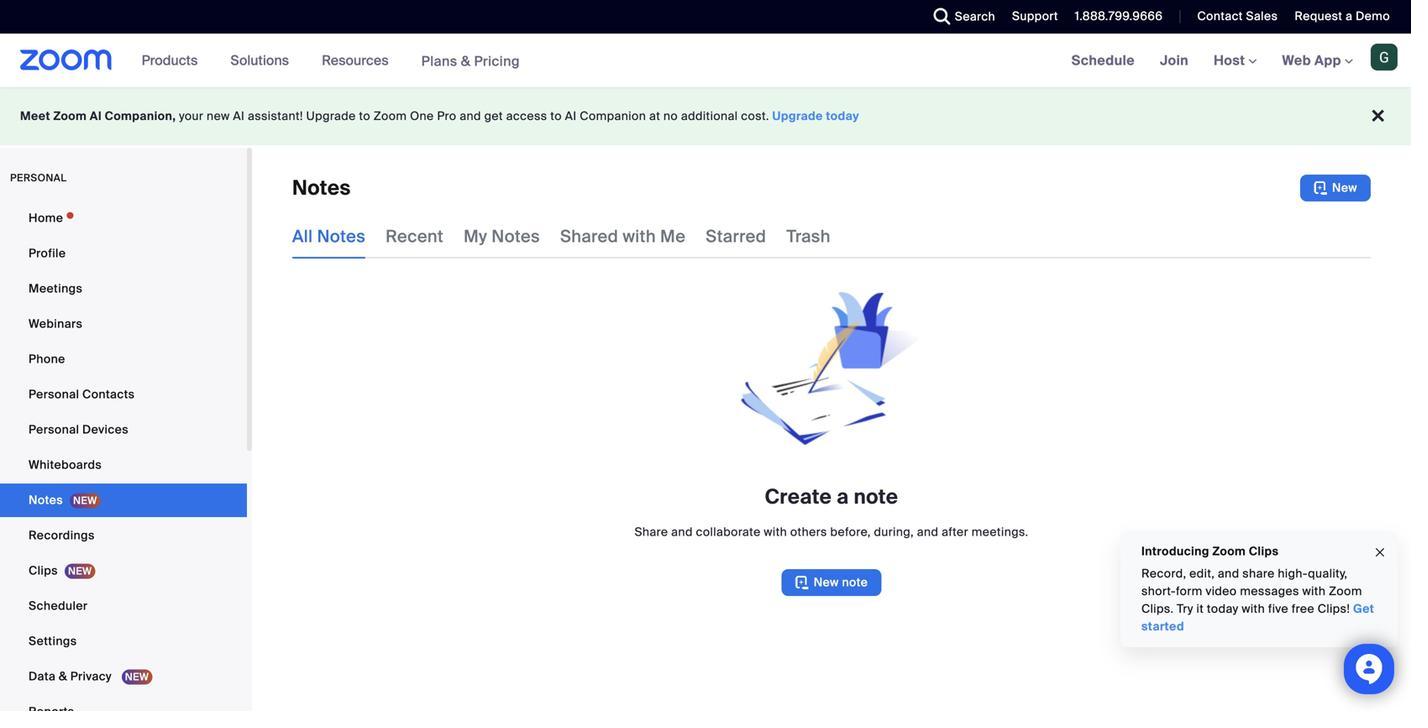 Task type: describe. For each thing, give the bounding box(es) containing it.
after
[[942, 525, 969, 540]]

1.888.799.9666 button up schedule link
[[1075, 8, 1163, 24]]

personal devices link
[[0, 413, 247, 447]]

zoom left one
[[374, 108, 407, 124]]

get
[[484, 108, 503, 124]]

profile link
[[0, 237, 247, 271]]

request a demo
[[1295, 8, 1391, 24]]

with down messages
[[1242, 602, 1266, 617]]

& for data
[[59, 669, 67, 685]]

before,
[[831, 525, 871, 540]]

demo
[[1356, 8, 1391, 24]]

1 to from the left
[[359, 108, 371, 124]]

request
[[1295, 8, 1343, 24]]

meetings.
[[972, 525, 1029, 540]]

webinars
[[29, 316, 83, 332]]

note inside 'new note' button
[[842, 575, 868, 591]]

messages
[[1240, 584, 1300, 600]]

with inside tabs of all notes page 'tab list'
[[623, 226, 656, 247]]

1.888.799.9666
[[1075, 8, 1163, 24]]

with up free
[[1303, 584, 1326, 600]]

personal for personal contacts
[[29, 387, 79, 402]]

cost.
[[741, 108, 770, 124]]

schedule link
[[1059, 34, 1148, 87]]

zoom right meet
[[53, 108, 87, 124]]

app
[[1315, 52, 1342, 69]]

personal contacts
[[29, 387, 135, 402]]

contacts
[[82, 387, 135, 402]]

meetings link
[[0, 272, 247, 306]]

and right "share"
[[672, 525, 693, 540]]

meetings navigation
[[1059, 34, 1412, 89]]

new for new
[[1333, 180, 1358, 196]]

get started link
[[1142, 602, 1375, 635]]

pricing
[[474, 52, 520, 70]]

others
[[791, 525, 827, 540]]

resources button
[[322, 34, 396, 87]]

recordings link
[[0, 519, 247, 553]]

video
[[1206, 584, 1237, 600]]

scheduler
[[29, 599, 88, 614]]

2 to from the left
[[551, 108, 562, 124]]

data & privacy link
[[0, 660, 247, 694]]

notes link
[[0, 484, 247, 518]]

clips link
[[0, 555, 247, 588]]

clips!
[[1318, 602, 1351, 617]]

banner containing products
[[0, 34, 1412, 89]]

notes up all notes
[[292, 175, 351, 201]]

2 upgrade from the left
[[773, 108, 823, 124]]

edit,
[[1190, 566, 1215, 582]]

search
[[955, 9, 996, 24]]

contact sales
[[1198, 8, 1278, 24]]

profile
[[29, 246, 66, 261]]

all notes
[[292, 226, 366, 247]]

new for new note
[[814, 575, 839, 591]]

me
[[660, 226, 686, 247]]

clips.
[[1142, 602, 1174, 617]]

3 ai from the left
[[565, 108, 577, 124]]

new button
[[1301, 175, 1371, 202]]

high-
[[1278, 566, 1308, 582]]

meetings
[[29, 281, 83, 297]]

zoom up 'edit,'
[[1213, 544, 1246, 560]]

join
[[1160, 52, 1189, 69]]

a for request
[[1346, 8, 1353, 24]]

personal contacts link
[[0, 378, 247, 412]]

your
[[179, 108, 204, 124]]

notes right my
[[492, 226, 540, 247]]

settings link
[[0, 625, 247, 659]]

support
[[1013, 8, 1059, 24]]

personal for personal devices
[[29, 422, 79, 438]]

short-
[[1142, 584, 1176, 600]]

it
[[1197, 602, 1204, 617]]

personal
[[10, 171, 67, 184]]

web app
[[1283, 52, 1342, 69]]

new
[[207, 108, 230, 124]]

personal devices
[[29, 422, 129, 438]]

shared
[[560, 226, 619, 247]]

products
[[142, 52, 198, 69]]

meet zoom ai companion, footer
[[0, 87, 1412, 145]]

introducing
[[1142, 544, 1210, 560]]

shared with me
[[560, 226, 686, 247]]

solutions button
[[231, 34, 297, 87]]

data & privacy
[[29, 669, 115, 685]]

plans & pricing
[[421, 52, 520, 70]]

phone
[[29, 352, 65, 367]]

starred
[[706, 226, 767, 247]]

scheduler link
[[0, 590, 247, 623]]

new note button
[[782, 570, 882, 597]]

and inside the record, edit, and share high-quality, short-form video messages with zoom clips. try it today with five free clips!
[[1218, 566, 1240, 582]]

with left others
[[764, 525, 787, 540]]

web
[[1283, 52, 1312, 69]]

new note
[[814, 575, 868, 591]]

collaborate
[[696, 525, 761, 540]]

record,
[[1142, 566, 1187, 582]]

settings
[[29, 634, 77, 650]]

resources
[[322, 52, 389, 69]]



Task type: locate. For each thing, give the bounding box(es) containing it.
host button
[[1214, 52, 1257, 69]]

notes inside personal menu menu
[[29, 493, 63, 508]]

and
[[460, 108, 481, 124], [672, 525, 693, 540], [917, 525, 939, 540], [1218, 566, 1240, 582]]

0 horizontal spatial ai
[[90, 108, 102, 124]]

notes right all
[[317, 226, 366, 247]]

a
[[1346, 8, 1353, 24], [837, 484, 849, 510]]

a up before,
[[837, 484, 849, 510]]

profile picture image
[[1371, 44, 1398, 71]]

0 vertical spatial clips
[[1249, 544, 1279, 560]]

at
[[649, 108, 661, 124]]

zoom up clips!
[[1329, 584, 1363, 600]]

contact
[[1198, 8, 1243, 24]]

solutions
[[231, 52, 289, 69]]

search button
[[922, 0, 1000, 34]]

personal down phone
[[29, 387, 79, 402]]

0 vertical spatial today
[[826, 108, 860, 124]]

& for plans
[[461, 52, 471, 70]]

personal
[[29, 387, 79, 402], [29, 422, 79, 438]]

1 horizontal spatial today
[[1207, 602, 1239, 617]]

upgrade right cost.
[[773, 108, 823, 124]]

new inside "button"
[[1333, 180, 1358, 196]]

personal up the whiteboards
[[29, 422, 79, 438]]

note
[[854, 484, 899, 510], [842, 575, 868, 591]]

0 vertical spatial note
[[854, 484, 899, 510]]

note down before,
[[842, 575, 868, 591]]

pro
[[437, 108, 457, 124]]

create a note
[[765, 484, 899, 510]]

1.888.799.9666 button
[[1063, 0, 1167, 34], [1075, 8, 1163, 24]]

0 horizontal spatial &
[[59, 669, 67, 685]]

whiteboards link
[[0, 449, 247, 482]]

ai right new
[[233, 108, 245, 124]]

and inside meet zoom ai companion, footer
[[460, 108, 481, 124]]

1 horizontal spatial upgrade
[[773, 108, 823, 124]]

schedule
[[1072, 52, 1135, 69]]

share
[[635, 525, 668, 540]]

2 horizontal spatial ai
[[565, 108, 577, 124]]

clips up share
[[1249, 544, 1279, 560]]

quality,
[[1308, 566, 1348, 582]]

1 horizontal spatial &
[[461, 52, 471, 70]]

phone link
[[0, 343, 247, 376]]

during,
[[874, 525, 914, 540]]

create
[[765, 484, 832, 510]]

to right access
[[551, 108, 562, 124]]

1 horizontal spatial a
[[1346, 8, 1353, 24]]

1 vertical spatial a
[[837, 484, 849, 510]]

1.888.799.9666 button up schedule
[[1063, 0, 1167, 34]]

2 personal from the top
[[29, 422, 79, 438]]

& inside data & privacy link
[[59, 669, 67, 685]]

home
[[29, 210, 63, 226]]

0 vertical spatial a
[[1346, 8, 1353, 24]]

1 horizontal spatial clips
[[1249, 544, 1279, 560]]

1 vertical spatial today
[[1207, 602, 1239, 617]]

five
[[1269, 602, 1289, 617]]

support link
[[1000, 0, 1063, 34], [1013, 8, 1059, 24]]

trash
[[787, 226, 831, 247]]

record, edit, and share high-quality, short-form video messages with zoom clips. try it today with five free clips!
[[1142, 566, 1363, 617]]

to
[[359, 108, 371, 124], [551, 108, 562, 124]]

1 personal from the top
[[29, 387, 79, 402]]

0 horizontal spatial to
[[359, 108, 371, 124]]

upgrade
[[306, 108, 356, 124], [773, 108, 823, 124]]

& right data
[[59, 669, 67, 685]]

upgrade down product information navigation
[[306, 108, 356, 124]]

products button
[[142, 34, 205, 87]]

&
[[461, 52, 471, 70], [59, 669, 67, 685]]

0 horizontal spatial upgrade
[[306, 108, 356, 124]]

share
[[1243, 566, 1275, 582]]

zoom inside the record, edit, and share high-quality, short-form video messages with zoom clips. try it today with five free clips!
[[1329, 584, 1363, 600]]

a left demo
[[1346, 8, 1353, 24]]

clips inside personal menu menu
[[29, 563, 58, 579]]

ai left companion,
[[90, 108, 102, 124]]

introducing zoom clips
[[1142, 544, 1279, 560]]

upgrade today link
[[773, 108, 860, 124]]

1 vertical spatial &
[[59, 669, 67, 685]]

no
[[664, 108, 678, 124]]

& right plans
[[461, 52, 471, 70]]

meet
[[20, 108, 50, 124]]

banner
[[0, 34, 1412, 89]]

my notes
[[464, 226, 540, 247]]

assistant!
[[248, 108, 303, 124]]

0 horizontal spatial a
[[837, 484, 849, 510]]

1 horizontal spatial to
[[551, 108, 562, 124]]

0 vertical spatial personal
[[29, 387, 79, 402]]

access
[[506, 108, 547, 124]]

1 ai from the left
[[90, 108, 102, 124]]

sales
[[1247, 8, 1278, 24]]

zoom
[[53, 108, 87, 124], [374, 108, 407, 124], [1213, 544, 1246, 560], [1329, 584, 1363, 600]]

clips
[[1249, 544, 1279, 560], [29, 563, 58, 579]]

1 upgrade from the left
[[306, 108, 356, 124]]

and left after
[[917, 525, 939, 540]]

0 horizontal spatial today
[[826, 108, 860, 124]]

2 ai from the left
[[233, 108, 245, 124]]

ai left "companion"
[[565, 108, 577, 124]]

data
[[29, 669, 56, 685]]

close image
[[1374, 543, 1387, 563]]

notes up recordings
[[29, 493, 63, 508]]

get started
[[1142, 602, 1375, 635]]

note up during,
[[854, 484, 899, 510]]

new inside button
[[814, 575, 839, 591]]

0 horizontal spatial new
[[814, 575, 839, 591]]

and up video
[[1218, 566, 1240, 582]]

today inside meet zoom ai companion, footer
[[826, 108, 860, 124]]

all
[[292, 226, 313, 247]]

devices
[[82, 422, 129, 438]]

with left me
[[623, 226, 656, 247]]

and left get
[[460, 108, 481, 124]]

whiteboards
[[29, 458, 102, 473]]

companion,
[[105, 108, 176, 124]]

0 vertical spatial &
[[461, 52, 471, 70]]

0 vertical spatial new
[[1333, 180, 1358, 196]]

new
[[1333, 180, 1358, 196], [814, 575, 839, 591]]

clips up scheduler
[[29, 563, 58, 579]]

& inside product information navigation
[[461, 52, 471, 70]]

host
[[1214, 52, 1249, 69]]

1 vertical spatial new
[[814, 575, 839, 591]]

recordings
[[29, 528, 95, 544]]

share and collaborate with others before, during, and after meetings.
[[635, 525, 1029, 540]]

with
[[623, 226, 656, 247], [764, 525, 787, 540], [1303, 584, 1326, 600], [1242, 602, 1266, 617]]

privacy
[[70, 669, 112, 685]]

one
[[410, 108, 434, 124]]

get
[[1354, 602, 1375, 617]]

1 vertical spatial clips
[[29, 563, 58, 579]]

0 horizontal spatial clips
[[29, 563, 58, 579]]

1 vertical spatial personal
[[29, 422, 79, 438]]

today inside the record, edit, and share high-quality, short-form video messages with zoom clips. try it today with five free clips!
[[1207, 602, 1239, 617]]

webinars link
[[0, 308, 247, 341]]

companion
[[580, 108, 646, 124]]

form
[[1176, 584, 1203, 600]]

my
[[464, 226, 488, 247]]

1 vertical spatial note
[[842, 575, 868, 591]]

try
[[1177, 602, 1194, 617]]

a for create
[[837, 484, 849, 510]]

join link
[[1148, 34, 1202, 87]]

to down resources dropdown button
[[359, 108, 371, 124]]

product information navigation
[[129, 34, 533, 89]]

plans
[[421, 52, 458, 70]]

1 horizontal spatial new
[[1333, 180, 1358, 196]]

zoom logo image
[[20, 50, 112, 71]]

today
[[826, 108, 860, 124], [1207, 602, 1239, 617]]

tabs of all notes page tab list
[[292, 215, 831, 259]]

personal menu menu
[[0, 202, 247, 712]]

1 horizontal spatial ai
[[233, 108, 245, 124]]

home link
[[0, 202, 247, 235]]



Task type: vqa. For each thing, say whether or not it's contained in the screenshot.
Last Name 'text field'
no



